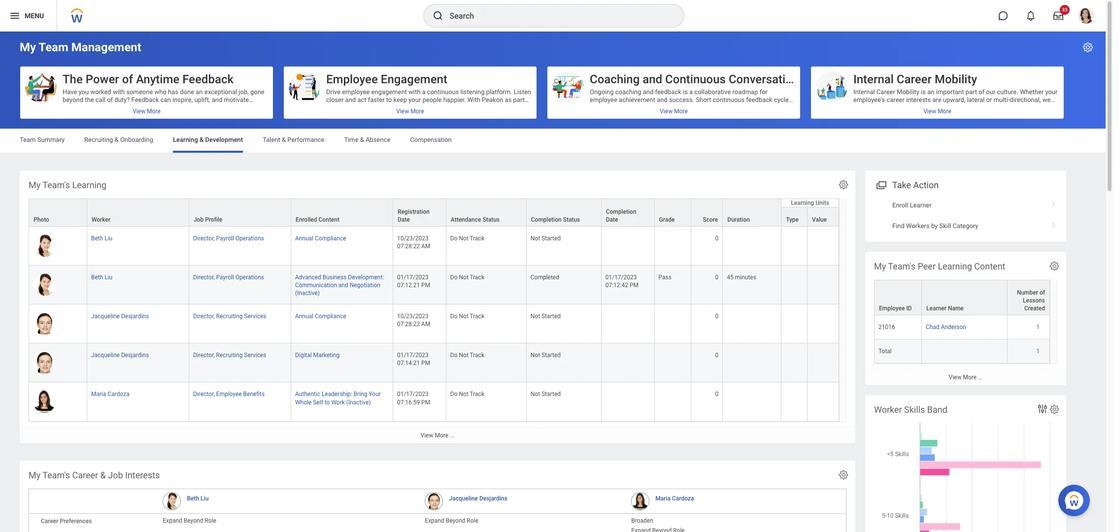 Task type: locate. For each thing, give the bounding box(es) containing it.
1 1 button from the top
[[1036, 323, 1041, 331]]

4 not started from the top
[[531, 391, 561, 398]]

0 horizontal spatial view
[[421, 432, 433, 439]]

annual compliance down the enrolled content
[[295, 235, 346, 242]]

director, for annual compliance
[[193, 313, 215, 320]]

compliance for beth liu
[[315, 235, 346, 242]]

director, for advanced business development: communication and negotiation (inactive)
[[193, 274, 215, 281]]

team's up photo popup button
[[43, 180, 70, 190]]

annual down communication
[[295, 313, 313, 320]]

2 10/23/2023 from the top
[[397, 313, 429, 320]]

pm inside the "01/17/2023 07:12:42 pm"
[[630, 282, 639, 289]]

feedback down motivate
[[227, 104, 254, 111]]

team's inside "element"
[[43, 180, 70, 190]]

2 vertical spatial employee
[[216, 391, 242, 398]]

2 status from the left
[[563, 216, 580, 223]]

... inside my team's learning "element"
[[450, 432, 455, 439]]

2 vertical spatial desjardins
[[479, 495, 507, 502]]

01/17/2023 inside 01/17/2023 07:16:59 pm
[[397, 391, 429, 398]]

2 vertical spatial of
[[1040, 289, 1045, 296]]

am for beth liu
[[421, 243, 430, 250]]

lessons
[[1023, 297, 1045, 304]]

10/23/2023 down 07:12:21
[[397, 313, 429, 320]]

photo button
[[29, 199, 87, 226]]

annual compliance for beth liu
[[295, 235, 346, 242]]

to left plan,
[[590, 104, 596, 111]]

beth liu link inside my team's career & job interests element
[[187, 493, 209, 502]]

configure worker skills band image
[[1049, 404, 1060, 415]]

compliance down advanced business development: communication and negotiation (inactive)
[[315, 313, 346, 320]]

1 status from the left
[[483, 216, 500, 223]]

content inside popup button
[[319, 216, 340, 223]]

employee engagement button
[[284, 67, 537, 119]]

director, payroll operations for 2nd director, payroll operations link from the top of the my team's learning "element"
[[193, 274, 264, 281]]

0 vertical spatial annual compliance
[[295, 235, 346, 242]]

my for my team's peer learning content
[[874, 261, 886, 272]]

2 0 from the top
[[715, 274, 719, 281]]

01/17/2023 up the 07:16:59
[[397, 391, 429, 398]]

compliance
[[315, 235, 346, 242], [315, 313, 346, 320]]

33 button
[[1048, 5, 1070, 27]]

0 vertical spatial operations
[[235, 235, 264, 242]]

0 horizontal spatial employee
[[216, 391, 242, 398]]

learning up type popup button
[[791, 200, 814, 207]]

date for completion date
[[606, 216, 618, 223]]

2 services from the top
[[244, 352, 266, 359]]

1 vertical spatial annual compliance link
[[295, 311, 346, 320]]

beth liu link
[[91, 233, 112, 242], [91, 272, 112, 281], [187, 493, 209, 502]]

team's for learning
[[43, 180, 70, 190]]

internal career mobility
[[854, 72, 977, 86]]

1 horizontal spatial view more ... link
[[865, 369, 1066, 386]]

1 vertical spatial director, recruiting services
[[193, 352, 266, 359]]

3 director, from the top
[[193, 313, 215, 320]]

tab list
[[10, 129, 1096, 153]]

content up 'learner name' "popup button"
[[974, 261, 1006, 272]]

career up preferences
[[72, 470, 98, 480]]

1 vertical spatial chevron right image
[[1048, 219, 1061, 228]]

2 1 button from the top
[[1036, 347, 1041, 355]]

1 employee's photo (beth liu) image from the top
[[33, 235, 56, 257]]

1 vertical spatial desjardins
[[121, 352, 149, 359]]

1 vertical spatial employee
[[879, 305, 905, 312]]

33
[[1062, 7, 1068, 12]]

team's up career preferences
[[43, 470, 70, 480]]

2 vertical spatial beth
[[187, 495, 199, 502]]

maria cardoza inside row
[[91, 391, 129, 398]]

0 vertical spatial jacqueline desjardins link
[[91, 311, 149, 320]]

1 horizontal spatial status
[[563, 216, 580, 223]]

to down gone
[[256, 104, 261, 111]]

beth liu link for annual
[[91, 233, 112, 242]]

10/23/2023 for beth liu
[[397, 235, 429, 242]]

0 horizontal spatial date
[[398, 216, 410, 223]]

completion for date
[[606, 209, 637, 215]]

tab list containing team summary
[[10, 129, 1096, 153]]

1 horizontal spatial cardoza
[[672, 495, 694, 502]]

1 beyond from the left
[[184, 517, 203, 524]]

expand beyond role element
[[163, 516, 216, 524], [425, 516, 478, 524], [631, 525, 685, 532]]

1 vertical spatial liu
[[105, 274, 112, 281]]

to down the "inspire,"
[[181, 104, 187, 111]]

1 horizontal spatial (inactive)
[[346, 399, 371, 406]]

2 role from the left
[[467, 517, 478, 524]]

of inside have you worked with someone who has done an exceptional job, gone beyond the call of duty?  feedback can inspire, uplift, and motivate recipients to do better.  remind your team to use 'anytime' feedback to recognize others.
[[107, 96, 113, 103]]

annual compliance link down the enrolled content
[[295, 233, 346, 242]]

0 vertical spatial completion
[[606, 209, 637, 215]]

view more ... link for learning
[[20, 427, 856, 443]]

1 vertical spatial cardoza
[[672, 495, 694, 502]]

1 director, payroll operations from the top
[[193, 235, 264, 242]]

01/17/2023
[[397, 274, 429, 281], [606, 274, 637, 281], [397, 352, 429, 359], [397, 391, 429, 398]]

employee id button
[[875, 280, 922, 315]]

0 vertical spatial team's
[[43, 180, 70, 190]]

cardoza inside my team's learning "element"
[[108, 391, 129, 398]]

jacqueline for digital marketing
[[91, 352, 120, 359]]

liu inside my team's career & job interests element
[[201, 495, 209, 502]]

Search Workday  search field
[[450, 5, 664, 27]]

1 chevron right image from the top
[[1048, 198, 1061, 208]]

row containing total
[[874, 340, 1050, 364]]

view more ... inside 'my team's peer learning content' element
[[949, 374, 983, 381]]

view more ... link up band
[[865, 369, 1066, 386]]

5 do not track element from the top
[[450, 389, 484, 398]]

grade
[[659, 216, 675, 223]]

name
[[948, 305, 964, 312]]

2 do not track from the top
[[450, 274, 484, 281]]

annual for jacqueline desjardins
[[295, 313, 313, 320]]

chevron right image
[[1048, 198, 1061, 208], [1048, 219, 1061, 228]]

0 horizontal spatial expand
[[163, 517, 182, 524]]

cell
[[602, 227, 655, 266], [655, 227, 692, 266], [723, 227, 782, 266], [782, 227, 808, 266], [808, 227, 839, 266], [782, 266, 808, 305], [808, 266, 839, 305], [602, 305, 655, 344], [655, 305, 692, 344], [723, 305, 782, 344], [782, 305, 808, 344], [808, 305, 839, 344], [922, 340, 1008, 364], [602, 344, 655, 383], [655, 344, 692, 383], [723, 344, 782, 383], [782, 344, 808, 383], [808, 344, 839, 383], [602, 383, 655, 422], [655, 383, 692, 422], [723, 383, 782, 422], [782, 383, 808, 422], [808, 383, 839, 422]]

row containing type
[[29, 207, 839, 227]]

2 date from the left
[[606, 216, 618, 223]]

power
[[86, 72, 119, 86]]

& right time
[[360, 136, 364, 143]]

have
[[63, 88, 77, 96]]

learning right peer
[[938, 261, 972, 272]]

& for recruiting
[[115, 136, 119, 143]]

view inside 'my team's peer learning content' element
[[949, 374, 962, 381]]

0 vertical spatial more
[[963, 374, 977, 381]]

services for digital marketing
[[244, 352, 266, 359]]

10/23/2023 down registration date
[[397, 235, 429, 242]]

(inactive) down communication
[[295, 290, 320, 297]]

2 am from the top
[[421, 321, 430, 328]]

started
[[542, 235, 561, 242], [542, 313, 561, 320], [542, 352, 561, 359], [542, 391, 561, 398]]

(inactive) down bring
[[346, 399, 371, 406]]

advanced business development: communication and negotiation (inactive) link
[[295, 272, 384, 297]]

employee's photo (beth liu) image
[[33, 235, 56, 257], [33, 274, 56, 296]]

2 operations from the top
[[235, 274, 264, 281]]

2 annual from the top
[[295, 313, 313, 320]]

1 vertical spatial jacqueline
[[91, 352, 120, 359]]

services for annual compliance
[[244, 313, 266, 320]]

1 10/23/2023 from the top
[[397, 235, 429, 242]]

gone
[[250, 88, 264, 96]]

liu for annual
[[105, 235, 112, 242]]

1 services from the top
[[244, 313, 266, 320]]

content right the "enrolled"
[[319, 216, 340, 223]]

0 vertical spatial am
[[421, 243, 430, 250]]

0 horizontal spatial role
[[205, 517, 216, 524]]

1 compliance from the top
[[315, 235, 346, 242]]

1 vertical spatial compliance
[[315, 313, 346, 320]]

employee's photo (maria cardoza) image
[[33, 391, 56, 413]]

worker skills band element
[[865, 395, 1066, 532]]

call
[[96, 96, 105, 103]]

4 0 from the top
[[715, 352, 719, 359]]

2 vertical spatial beth liu
[[187, 495, 209, 502]]

0 vertical spatial compliance
[[315, 235, 346, 242]]

recruiting for annual compliance
[[216, 313, 243, 320]]

1 do not track element from the top
[[450, 233, 484, 242]]

completion for status
[[531, 216, 562, 223]]

07:28:22 for jacqueline desjardins
[[397, 321, 420, 328]]

1 vertical spatial maria cardoza link
[[656, 493, 694, 502]]

1 horizontal spatial completion
[[606, 209, 637, 215]]

expand for the middle expand beyond role element
[[425, 517, 444, 524]]

10/23/2023 07:28:22 am
[[397, 235, 430, 250], [397, 313, 430, 328]]

view more ... inside my team's learning "element"
[[421, 432, 455, 439]]

pm inside 01/17/2023 07:12:21 pm
[[421, 282, 430, 289]]

0 horizontal spatial expand beyond role
[[163, 517, 216, 524]]

job left interests
[[108, 470, 123, 480]]

maria inside my team's career & job interests element
[[656, 495, 671, 502]]

of up lessons
[[1040, 289, 1045, 296]]

1 horizontal spatial job
[[194, 216, 204, 223]]

2 10/23/2023 07:28:22 am from the top
[[397, 313, 430, 328]]

'anytime'
[[200, 104, 225, 111]]

beth liu for annual
[[91, 235, 112, 242]]

inbox large image
[[1054, 11, 1063, 21]]

jacqueline desjardins for annual
[[91, 313, 149, 320]]

id
[[906, 305, 912, 312]]

1 vertical spatial worker
[[874, 405, 902, 415]]

0 vertical spatial 1 button
[[1036, 323, 1041, 331]]

cardoza inside my team's career & job interests element
[[672, 495, 694, 502]]

1 vertical spatial job
[[108, 470, 123, 480]]

justify image
[[9, 10, 21, 22]]

feedback up success.
[[655, 88, 681, 96]]

01/17/2023 inside the "01/17/2023 07:12:42 pm"
[[606, 274, 637, 281]]

score button
[[692, 199, 723, 226]]

continuous
[[713, 96, 745, 103]]

ongoing coaching and feedback is a collaborative roadmap for employee achievement and success.  short continuous feedback cycles to plan, act, access and modify provides acknowledgement, correction and positive outcomes.
[[590, 88, 792, 119]]

maria
[[91, 391, 106, 398], [656, 495, 671, 502]]

0 horizontal spatial status
[[483, 216, 500, 223]]

0 vertical spatial employee's photo (beth liu) image
[[33, 235, 56, 257]]

date inside registration date
[[398, 216, 410, 223]]

0 horizontal spatial cardoza
[[108, 391, 129, 398]]

summary
[[37, 136, 65, 143]]

4 director, from the top
[[193, 352, 215, 359]]

configure my team's peer learning content image
[[1049, 261, 1060, 272]]

director, employee benefits
[[193, 391, 265, 398]]

10/23/2023 07:28:22 am down 07:12:21
[[397, 313, 430, 328]]

3 started from the top
[[542, 352, 561, 359]]

1 10/23/2023 07:28:22 am from the top
[[397, 235, 430, 250]]

employee for employee id
[[879, 305, 905, 312]]

job
[[194, 216, 204, 223], [108, 470, 123, 480]]

2 chevron right image from the top
[[1048, 219, 1061, 228]]

2 director, from the top
[[193, 274, 215, 281]]

job left profile
[[194, 216, 204, 223]]

... for my team's learning
[[450, 432, 455, 439]]

status for completion status
[[563, 216, 580, 223]]

learner inside "popup button"
[[926, 305, 947, 312]]

of
[[122, 72, 133, 86], [107, 96, 113, 103], [1040, 289, 1045, 296]]

and inside advanced business development: communication and negotiation (inactive)
[[338, 282, 348, 289]]

do not track element for jacqueline desjardins's the annual compliance link
[[450, 311, 484, 320]]

team's left peer
[[888, 261, 916, 272]]

1 horizontal spatial maria
[[656, 495, 671, 502]]

beyond
[[63, 96, 83, 103]]

1 horizontal spatial view
[[949, 374, 962, 381]]

1 annual compliance from the top
[[295, 235, 346, 242]]

date right the completion status popup button on the top
[[606, 216, 618, 223]]

completion date button
[[602, 199, 654, 226]]

view more ... link for peer
[[865, 369, 1066, 386]]

07:28:22 up 01/17/2023 07:14:21 pm
[[397, 321, 420, 328]]

5 do not track from the top
[[450, 391, 484, 398]]

1 vertical spatial director, payroll operations link
[[193, 272, 264, 281]]

am up 01/17/2023 07:14:21 pm
[[421, 321, 430, 328]]

1 annual compliance link from the top
[[295, 233, 346, 242]]

learner up chad
[[926, 305, 947, 312]]

5 track from the top
[[470, 391, 484, 398]]

do not track element for advanced business development: communication and negotiation (inactive) link
[[450, 272, 484, 281]]

beth inside my team's career & job interests element
[[187, 495, 199, 502]]

of right call on the top left
[[107, 96, 113, 103]]

of up with
[[122, 72, 133, 86]]

0 inside row
[[715, 391, 719, 398]]

operations for 2nd director, payroll operations link from the top of the my team's learning "element"
[[235, 274, 264, 281]]

2 director, payroll operations from the top
[[193, 274, 264, 281]]

employee
[[326, 72, 378, 86], [879, 305, 905, 312], [216, 391, 242, 398]]

07:28:22 down registration date
[[397, 243, 420, 250]]

0 vertical spatial worker
[[92, 216, 110, 223]]

1 director, recruiting services link from the top
[[193, 311, 266, 320]]

pm inside 01/17/2023 07:16:59 pm
[[421, 399, 430, 406]]

employee inside 'button'
[[326, 72, 378, 86]]

with
[[113, 88, 125, 96]]

annual compliance for jacqueline desjardins
[[295, 313, 346, 320]]

5 director, from the top
[[193, 391, 215, 398]]

01/17/2023 inside 01/17/2023 07:14:21 pm
[[397, 352, 429, 359]]

0 vertical spatial cardoza
[[108, 391, 129, 398]]

2 director, recruiting services from the top
[[193, 352, 266, 359]]

4 do not track from the top
[[450, 352, 484, 359]]

employee for employee engagement
[[326, 72, 378, 86]]

anderson
[[941, 324, 966, 331]]

2 vertical spatial jacqueline desjardins
[[449, 495, 507, 502]]

1 vertical spatial employee's photo (jacqueline desjardins) image
[[33, 352, 56, 374]]

1 horizontal spatial maria cardoza
[[656, 495, 694, 502]]

value
[[812, 216, 827, 223]]

completed
[[531, 274, 559, 281]]

feedback up an
[[182, 72, 234, 86]]

1 vertical spatial ...
[[450, 432, 455, 439]]

... inside 'my team's peer learning content' element
[[978, 374, 983, 381]]

1 director, recruiting services from the top
[[193, 313, 266, 320]]

menu group image
[[874, 178, 888, 191]]

worker right photo popup button
[[92, 216, 110, 223]]

am for jacqueline desjardins
[[421, 321, 430, 328]]

director, employee benefits link
[[193, 389, 265, 398]]

& right talent
[[282, 136, 286, 143]]

pm right 07:14:21
[[421, 360, 430, 367]]

3 do not track element from the top
[[450, 311, 484, 320]]

employee inside popup button
[[879, 305, 905, 312]]

0 horizontal spatial of
[[107, 96, 113, 103]]

1 vertical spatial completion
[[531, 216, 562, 223]]

2 vertical spatial beth liu link
[[187, 493, 209, 502]]

1 vertical spatial maria cardoza
[[656, 495, 694, 502]]

continuous
[[665, 72, 726, 86]]

act,
[[612, 104, 622, 111]]

bring
[[354, 391, 367, 398]]

career right internal
[[897, 72, 932, 86]]

4 do from the top
[[450, 352, 458, 359]]

not started element
[[531, 233, 561, 242], [531, 311, 561, 320], [531, 350, 561, 359], [531, 389, 561, 398]]

career
[[897, 72, 932, 86], [72, 470, 98, 480], [41, 518, 58, 525]]

liu for advanced
[[105, 274, 112, 281]]

status for attendance status
[[483, 216, 500, 223]]

coaching
[[590, 72, 640, 86]]

others.
[[92, 112, 112, 119]]

0 horizontal spatial ...
[[450, 432, 455, 439]]

learning units
[[791, 200, 829, 207]]

& left onboarding
[[115, 136, 119, 143]]

jacqueline for annual compliance
[[91, 313, 120, 320]]

search image
[[432, 10, 444, 22]]

short
[[696, 96, 711, 103]]

learner name button
[[922, 280, 1007, 315]]

1 horizontal spatial maria cardoza link
[[656, 493, 694, 502]]

do not track element
[[450, 233, 484, 242], [450, 272, 484, 281], [450, 311, 484, 320], [450, 350, 484, 359], [450, 389, 484, 398]]

1 07:28:22 from the top
[[397, 243, 420, 250]]

not
[[459, 235, 469, 242], [531, 235, 540, 242], [459, 274, 469, 281], [459, 313, 469, 320], [531, 313, 540, 320], [459, 352, 469, 359], [531, 352, 540, 359], [459, 391, 469, 398], [531, 391, 540, 398]]

2 horizontal spatial of
[[1040, 289, 1045, 296]]

my inside "element"
[[29, 180, 41, 190]]

1 vertical spatial view more ... link
[[20, 427, 856, 443]]

2 1 from the top
[[1036, 348, 1040, 355]]

configure and view chart data image
[[1037, 403, 1049, 415]]

learning inside tab list
[[173, 136, 198, 143]]

maria cardoza inside my team's career & job interests element
[[656, 495, 694, 502]]

2 vertical spatial liu
[[201, 495, 209, 502]]

date inside completion date
[[606, 216, 618, 223]]

(inactive) inside advanced business development: communication and negotiation (inactive)
[[295, 290, 320, 297]]

07:12:42
[[606, 282, 628, 289]]

0 vertical spatial 07:28:22
[[397, 243, 420, 250]]

2 vertical spatial jacqueline
[[449, 495, 478, 502]]

1 vertical spatial services
[[244, 352, 266, 359]]

2 not started element from the top
[[531, 311, 561, 320]]

annual compliance down communication
[[295, 313, 346, 320]]

2 vertical spatial recruiting
[[216, 352, 243, 359]]

1 operations from the top
[[235, 235, 264, 242]]

am
[[421, 243, 430, 250], [421, 321, 430, 328]]

list
[[865, 195, 1066, 236]]

feedback down for
[[746, 96, 773, 103]]

annual
[[295, 235, 313, 242], [295, 313, 313, 320]]

0 horizontal spatial (inactive)
[[295, 290, 320, 297]]

10/23/2023 07:28:22 am for liu
[[397, 235, 430, 250]]

1 button for 21016
[[1036, 323, 1041, 331]]

2 do from the top
[[450, 274, 458, 281]]

chevron right image inside find workers by skill category link
[[1048, 219, 1061, 228]]

0 horizontal spatial career
[[41, 518, 58, 525]]

compliance down the enrolled content
[[315, 235, 346, 242]]

workers
[[906, 222, 930, 229]]

inspire,
[[172, 96, 193, 103]]

do not track element for beth liu the annual compliance link
[[450, 233, 484, 242]]

view inside my team's learning "element"
[[421, 432, 433, 439]]

total
[[879, 348, 892, 355]]

to right self
[[325, 399, 330, 406]]

2 expand beyond role from the left
[[425, 517, 478, 524]]

01/17/2023 inside 01/17/2023 07:12:21 pm
[[397, 274, 429, 281]]

1 vertical spatial team's
[[888, 261, 916, 272]]

0 vertical spatial view more ...
[[949, 374, 983, 381]]

director, recruiting services for annual compliance
[[193, 313, 266, 320]]

2 director, recruiting services link from the top
[[193, 350, 266, 359]]

1 horizontal spatial ...
[[978, 374, 983, 381]]

view more ... for learning
[[421, 432, 455, 439]]

pm right 07:12:42
[[630, 282, 639, 289]]

your
[[369, 391, 381, 398]]

2 compliance from the top
[[315, 313, 346, 320]]

row containing 21016
[[874, 315, 1050, 340]]

3 not started from the top
[[531, 352, 561, 359]]

1 role from the left
[[205, 517, 216, 524]]

team left the summary
[[20, 136, 36, 143]]

0 vertical spatial annual
[[295, 235, 313, 242]]

0 vertical spatial beth
[[91, 235, 103, 242]]

... for my team's peer learning content
[[978, 374, 983, 381]]

absence
[[366, 136, 390, 143]]

0 vertical spatial 1
[[1036, 324, 1040, 331]]

director, recruiting services link
[[193, 311, 266, 320], [193, 350, 266, 359]]

1 expand from the left
[[163, 517, 182, 524]]

01/17/2023 07:12:21 pm
[[397, 274, 430, 289]]

0 vertical spatial jacqueline
[[91, 313, 120, 320]]

0 vertical spatial director, recruiting services link
[[193, 311, 266, 320]]

payroll
[[216, 235, 234, 242], [216, 274, 234, 281]]

1 vertical spatial annual compliance
[[295, 313, 346, 320]]

0 for third the not started element from the top of the my team's learning "element"
[[715, 352, 719, 359]]

score
[[703, 216, 718, 223]]

to inside ongoing coaching and feedback is a collaborative roadmap for employee achievement and success.  short continuous feedback cycles to plan, act, access and modify provides acknowledgement, correction and positive outcomes.
[[590, 104, 596, 111]]

2 do not track element from the top
[[450, 272, 484, 281]]

team down menu
[[39, 40, 68, 54]]

more inside 'my team's peer learning content' element
[[963, 374, 977, 381]]

of inside number of lessons created
[[1040, 289, 1045, 296]]

0 vertical spatial career
[[897, 72, 932, 86]]

1 horizontal spatial worker
[[874, 405, 902, 415]]

0 horizontal spatial maria
[[91, 391, 106, 398]]

desjardins inside my team's career & job interests element
[[479, 495, 507, 502]]

learning inside 'my team's peer learning content' element
[[938, 261, 972, 272]]

find
[[892, 222, 905, 229]]

date down the registration at top
[[398, 216, 410, 223]]

to left do
[[92, 104, 98, 111]]

1 1 from the top
[[1036, 324, 1040, 331]]

row
[[29, 199, 839, 227], [29, 207, 839, 227], [29, 227, 839, 266], [29, 266, 839, 305], [874, 280, 1050, 315], [29, 305, 839, 344], [874, 315, 1050, 340], [874, 340, 1050, 364], [29, 344, 839, 383], [29, 383, 839, 422]]

1 not started element from the top
[[531, 233, 561, 242]]

2 07:28:22 from the top
[[397, 321, 420, 328]]

director, recruiting services link for annual
[[193, 311, 266, 320]]

1 not started from the top
[[531, 235, 561, 242]]

units
[[816, 200, 829, 207]]

10/23/2023
[[397, 235, 429, 242], [397, 313, 429, 320]]

worker inside popup button
[[92, 216, 110, 223]]

my team's peer learning content
[[874, 261, 1006, 272]]

exceptional
[[204, 88, 237, 96]]

marketing
[[313, 352, 340, 359]]

do not track element for digital marketing link at the bottom left
[[450, 350, 484, 359]]

2 beyond from the left
[[446, 517, 465, 524]]

maria inside my team's learning "element"
[[91, 391, 106, 398]]

more inside my team's learning "element"
[[435, 432, 448, 439]]

learning down 'use'
[[173, 136, 198, 143]]

01/17/2023 07:14:21 pm
[[397, 352, 430, 367]]

configure my team's career & job interests image
[[838, 470, 849, 480]]

1 am from the top
[[421, 243, 430, 250]]

pm right 07:12:21
[[421, 282, 430, 289]]

internal career mobility button
[[811, 67, 1064, 119]]

annual compliance link down communication
[[295, 311, 346, 320]]

main content
[[0, 32, 1106, 532]]

2 vertical spatial feedback
[[227, 104, 254, 111]]

view
[[949, 374, 962, 381], [421, 432, 433, 439]]

by
[[931, 222, 938, 229]]

01/17/2023 up 07:12:42
[[606, 274, 637, 281]]

employee's photo (jacqueline desjardins) image
[[33, 313, 56, 335], [33, 352, 56, 374]]

pm right the 07:16:59
[[421, 399, 430, 406]]

0 vertical spatial 10/23/2023 07:28:22 am
[[397, 235, 430, 250]]

01/17/2023 up 07:12:21
[[397, 274, 429, 281]]

view more ... link down the 07:16:59
[[20, 427, 856, 443]]

anytime
[[136, 72, 179, 86]]

tab list inside "main content"
[[10, 129, 1096, 153]]

action
[[913, 180, 939, 190]]

1 horizontal spatial team
[[39, 40, 68, 54]]

2 not started from the top
[[531, 313, 561, 320]]

skills
[[904, 405, 925, 415]]

2 expand from the left
[[425, 517, 444, 524]]

annual down the "enrolled"
[[295, 235, 313, 242]]

0 horizontal spatial expand beyond role element
[[163, 516, 216, 524]]

07:14:21
[[397, 360, 420, 367]]

0 vertical spatial annual compliance link
[[295, 233, 346, 242]]

learner inside 'link'
[[910, 202, 932, 209]]

1 horizontal spatial employee
[[326, 72, 378, 86]]

learner right enroll
[[910, 202, 932, 209]]

chevron right image inside enroll learner 'link'
[[1048, 198, 1061, 208]]

1 horizontal spatial expand
[[425, 517, 444, 524]]

2 annual compliance from the top
[[295, 313, 346, 320]]

& left development
[[200, 136, 204, 143]]

row containing maria cardoza
[[29, 383, 839, 422]]

4 do not track element from the top
[[450, 350, 484, 359]]

01/17/2023 up 07:14:21
[[397, 352, 429, 359]]

am down registration date
[[421, 243, 430, 250]]

track
[[470, 235, 484, 242], [470, 274, 484, 281], [470, 313, 484, 320], [470, 352, 484, 359], [470, 391, 484, 398]]

view for peer
[[949, 374, 962, 381]]

learning units button
[[782, 199, 839, 207]]

row containing learning units
[[29, 199, 839, 227]]

0 horizontal spatial maria cardoza
[[91, 391, 129, 398]]

0 vertical spatial beth liu link
[[91, 233, 112, 242]]

2 vertical spatial career
[[41, 518, 58, 525]]

1 horizontal spatial view more ...
[[949, 374, 983, 381]]

team's for career
[[43, 470, 70, 480]]

10/23/2023 07:28:22 am down registration date
[[397, 235, 430, 250]]

0 for fourth the not started element from the top of the my team's learning "element"
[[715, 391, 719, 398]]

1 vertical spatial director, recruiting services link
[[193, 350, 266, 359]]

team's
[[43, 180, 70, 190], [888, 261, 916, 272], [43, 470, 70, 480]]

1 vertical spatial content
[[974, 261, 1006, 272]]

beyond
[[184, 517, 203, 524], [446, 517, 465, 524]]

preferences
[[60, 518, 92, 525]]

is
[[683, 88, 688, 96]]

career left preferences
[[41, 518, 58, 525]]

0 horizontal spatial job
[[108, 470, 123, 480]]

1 vertical spatial view more ...
[[421, 432, 455, 439]]

(inactive) inside authentic leadership: bring your whole self to work (inactive)
[[346, 399, 371, 406]]

worker left skills
[[874, 405, 902, 415]]

pm for 01/17/2023 07:12:21 pm
[[421, 282, 430, 289]]

2 annual compliance link from the top
[[295, 311, 346, 320]]

pm inside 01/17/2023 07:14:21 pm
[[421, 360, 430, 367]]

pm for 01/17/2023 07:16:59 pm
[[421, 399, 430, 406]]

5 0 from the top
[[715, 391, 719, 398]]

recognize
[[63, 112, 90, 119]]

feedback down someone
[[131, 96, 159, 103]]

beth liu
[[91, 235, 112, 242], [91, 274, 112, 281], [187, 495, 209, 502]]

enroll learner
[[892, 202, 932, 209]]

1 annual from the top
[[295, 235, 313, 242]]

1 date from the left
[[398, 216, 410, 223]]

cell inside 'my team's peer learning content' element
[[922, 340, 1008, 364]]

my
[[20, 40, 36, 54], [29, 180, 41, 190], [874, 261, 886, 272], [29, 470, 41, 480]]

0 horizontal spatial worker
[[92, 216, 110, 223]]

my for my team management
[[20, 40, 36, 54]]

0 vertical spatial maria cardoza link
[[91, 389, 129, 398]]

0
[[715, 235, 719, 242], [715, 274, 719, 281], [715, 313, 719, 320], [715, 352, 719, 359], [715, 391, 719, 398]]



Task type: vqa. For each thing, say whether or not it's contained in the screenshot.
VIEW inside My Team's Learning element
yes



Task type: describe. For each thing, give the bounding box(es) containing it.
director, recruiting services link for digital
[[193, 350, 266, 359]]

my team's peer learning content element
[[865, 252, 1066, 386]]

4 not started element from the top
[[531, 389, 561, 398]]

date for registration date
[[398, 216, 410, 223]]

annual compliance link for jacqueline desjardins
[[295, 311, 346, 320]]

engagement
[[381, 72, 447, 86]]

achievement
[[619, 96, 655, 103]]

2 started from the top
[[542, 313, 561, 320]]

01/17/2023 for 07:12:21
[[397, 274, 429, 281]]

completed element
[[531, 272, 559, 281]]

annual compliance link for beth liu
[[295, 233, 346, 242]]

0 horizontal spatial feedback
[[655, 88, 681, 96]]

2 employee's photo (jacqueline desjardins) image from the top
[[33, 352, 56, 374]]

worked
[[90, 88, 111, 96]]

motivate
[[224, 96, 249, 103]]

development
[[205, 136, 243, 143]]

view for learning
[[421, 432, 433, 439]]

3 0 from the top
[[715, 313, 719, 320]]

job inside "popup button"
[[194, 216, 204, 223]]

beth liu link for advanced
[[91, 272, 112, 281]]

& for talent
[[282, 136, 286, 143]]

employee inside my team's learning "element"
[[216, 391, 242, 398]]

authentic leadership: bring your whole self to work (inactive)
[[295, 391, 381, 406]]

skill
[[940, 222, 951, 229]]

desjardins for digital
[[121, 352, 149, 359]]

menu
[[25, 12, 44, 20]]

pm for 01/17/2023 07:14:21 pm
[[421, 360, 430, 367]]

recruiting & onboarding
[[84, 136, 153, 143]]

worker button
[[87, 199, 189, 226]]

pm for 01/17/2023 07:12:42 pm
[[630, 282, 639, 289]]

2 payroll from the top
[[216, 274, 234, 281]]

profile logan mcneil image
[[1078, 8, 1094, 26]]

3 track from the top
[[470, 313, 484, 320]]

digital marketing link
[[295, 350, 340, 359]]

worker for worker skills band
[[874, 405, 902, 415]]

more for learning
[[435, 432, 448, 439]]

team summary
[[20, 136, 65, 143]]

worker for worker
[[92, 216, 110, 223]]

45
[[727, 274, 734, 281]]

maria for the bottom maria cardoza link
[[656, 495, 671, 502]]

talent
[[263, 136, 280, 143]]

2 track from the top
[[470, 274, 484, 281]]

my team's career & job interests element
[[20, 461, 856, 532]]

director, for authentic leadership: bring your whole self to work (inactive)
[[193, 391, 215, 398]]

access
[[624, 104, 644, 111]]

0 vertical spatial recruiting
[[84, 136, 113, 143]]

2 employee's photo (beth liu) image from the top
[[33, 274, 56, 296]]

performance
[[287, 136, 324, 143]]

employee
[[590, 96, 617, 103]]

enrolled content
[[296, 216, 340, 223]]

chevron right image for find workers by skill category
[[1048, 219, 1061, 228]]

1 horizontal spatial career
[[72, 470, 98, 480]]

success.
[[669, 96, 694, 103]]

1 director, from the top
[[193, 235, 215, 242]]

3 not started element from the top
[[531, 350, 561, 359]]

beth for annual compliance
[[91, 235, 103, 242]]

you
[[79, 88, 89, 96]]

my team's learning element
[[20, 171, 856, 443]]

07:12:21
[[397, 282, 420, 289]]

roadmap
[[733, 88, 758, 96]]

1 horizontal spatial content
[[974, 261, 1006, 272]]

and inside have you worked with someone who has done an exceptional job, gone beyond the call of duty?  feedback can inspire, uplift, and motivate recipients to do better.  remind your team to use 'anytime' feedback to recognize others.
[[212, 96, 222, 103]]

director, payroll operations for 1st director, payroll operations link
[[193, 235, 264, 242]]

& left interests
[[100, 470, 106, 480]]

01/17/2023 07:16:59 pm
[[397, 391, 430, 406]]

leadership:
[[322, 391, 352, 398]]

expand for expand beyond role element to the left
[[163, 517, 182, 524]]

0 vertical spatial feedback
[[182, 72, 234, 86]]

number
[[1017, 289, 1038, 296]]

do
[[99, 104, 107, 111]]

01/17/2023 for 07:16:59
[[397, 391, 429, 398]]

coaching
[[615, 88, 641, 96]]

worker skills band
[[874, 405, 948, 415]]

has
[[168, 88, 178, 96]]

jacqueline desjardins for digital
[[91, 352, 149, 359]]

job inside my team's career & job interests element
[[108, 470, 123, 480]]

advanced business development: communication and negotiation (inactive)
[[295, 274, 384, 297]]

1 button for total
[[1036, 347, 1041, 355]]

enrolled
[[296, 216, 317, 223]]

profile
[[205, 216, 222, 223]]

compensation
[[410, 136, 452, 143]]

1 for total
[[1036, 348, 1040, 355]]

1 horizontal spatial of
[[122, 72, 133, 86]]

more for peer
[[963, 374, 977, 381]]

duration
[[728, 216, 750, 223]]

job profile button
[[189, 199, 291, 226]]

job,
[[239, 88, 249, 96]]

enrolled content button
[[291, 199, 393, 226]]

1 do not track from the top
[[450, 235, 484, 242]]

notifications large image
[[1026, 11, 1036, 21]]

2 director, payroll operations link from the top
[[193, 272, 264, 281]]

10/23/2023 07:28:22 am for desjardins
[[397, 313, 430, 328]]

director, for digital marketing
[[193, 352, 215, 359]]

0 for completed element
[[715, 274, 719, 281]]

category
[[953, 222, 978, 229]]

attendance status
[[451, 216, 500, 223]]

duty?
[[115, 96, 130, 103]]

beth liu inside my team's career & job interests element
[[187, 495, 209, 502]]

created
[[1025, 305, 1045, 312]]

cardoza for leftmost maria cardoza link
[[108, 391, 129, 398]]

row containing number of lessons created
[[874, 280, 1050, 315]]

interests
[[125, 470, 160, 480]]

number of lessons created
[[1017, 289, 1045, 312]]

collaborative
[[695, 88, 731, 96]]

chevron right image for enroll learner
[[1048, 198, 1061, 208]]

registration date button
[[393, 199, 446, 226]]

configure this page image
[[1082, 41, 1094, 53]]

type
[[786, 216, 799, 223]]

compliance for jacqueline desjardins
[[315, 313, 346, 320]]

desjardins for annual
[[121, 313, 149, 320]]

annual for beth liu
[[295, 235, 313, 242]]

jacqueline desjardins link for digital
[[91, 350, 149, 359]]

maria for leftmost maria cardoza link
[[91, 391, 106, 398]]

3 do not track from the top
[[450, 313, 484, 320]]

1 do from the top
[[450, 235, 458, 242]]

0 horizontal spatial maria cardoza link
[[91, 389, 129, 398]]

10/23/2023 for jacqueline desjardins
[[397, 313, 429, 320]]

01/17/2023 for 07:14:21
[[397, 352, 429, 359]]

talent & performance
[[263, 136, 324, 143]]

number of lessons created button
[[1008, 280, 1050, 315]]

jacqueline inside my team's career & job interests element
[[449, 495, 478, 502]]

communication
[[295, 282, 337, 289]]

4 track from the top
[[470, 352, 484, 359]]

learner name
[[926, 305, 964, 312]]

team inside tab list
[[20, 136, 36, 143]]

& for time
[[360, 136, 364, 143]]

enroll learner link
[[865, 195, 1066, 216]]

have you worked with someone who has done an exceptional job, gone beyond the call of duty?  feedback can inspire, uplift, and motivate recipients to do better.  remind your team to use 'anytime' feedback to recognize others.
[[63, 88, 264, 119]]

01/17/2023 for 07:12:42
[[606, 274, 637, 281]]

1 horizontal spatial expand beyond role element
[[425, 516, 478, 524]]

1 0 from the top
[[715, 235, 719, 242]]

completion status
[[531, 216, 580, 223]]

list containing enroll learner
[[865, 195, 1066, 236]]

07:28:22 for beth liu
[[397, 243, 420, 250]]

maria cardoza for leftmost maria cardoza link
[[91, 391, 129, 398]]

beth for advanced business development: communication and negotiation (inactive)
[[91, 274, 103, 281]]

view more ... for peer
[[949, 374, 983, 381]]

find workers by skill category link
[[865, 216, 1066, 236]]

the power of anytime feedback
[[63, 72, 234, 86]]

1 employee's photo (jacqueline desjardins) image from the top
[[33, 313, 56, 335]]

beth liu for advanced
[[91, 274, 112, 281]]

1 horizontal spatial feedback
[[746, 96, 773, 103]]

jacqueline desjardins link for annual
[[91, 311, 149, 320]]

do not track element inside row
[[450, 389, 484, 398]]

value button
[[808, 208, 839, 226]]

my for my team's career & job interests
[[29, 470, 41, 480]]

learning inside learning units popup button
[[791, 200, 814, 207]]

find workers by skill category
[[892, 222, 978, 229]]

& for learning
[[200, 136, 204, 143]]

1 vertical spatial feedback
[[131, 96, 159, 103]]

1 payroll from the top
[[216, 235, 234, 242]]

2 horizontal spatial expand beyond role element
[[631, 525, 685, 532]]

type button
[[782, 208, 807, 226]]

modify
[[658, 104, 678, 111]]

pass element
[[659, 272, 672, 281]]

benefits
[[243, 391, 265, 398]]

grade button
[[655, 199, 691, 226]]

1 for 21016
[[1036, 324, 1040, 331]]

acknowledgement,
[[705, 104, 759, 111]]

career inside button
[[897, 72, 932, 86]]

director, recruiting services for digital marketing
[[193, 352, 266, 359]]

1 expand beyond role from the left
[[163, 517, 216, 524]]

01/17/2023 07:12:42 pm
[[606, 274, 639, 289]]

jacqueline desjardins link inside my team's career & job interests element
[[449, 493, 507, 502]]

negotiation
[[350, 282, 380, 289]]

3 do from the top
[[450, 313, 458, 320]]

broaden element
[[631, 516, 653, 524]]

configure my team's learning image
[[838, 179, 849, 190]]

conversations
[[729, 72, 805, 86]]

uplift,
[[194, 96, 210, 103]]

4 started from the top
[[542, 391, 561, 398]]

internal
[[854, 72, 894, 86]]

someone
[[126, 88, 153, 96]]

authentic
[[295, 391, 320, 398]]

1 track from the top
[[470, 235, 484, 242]]

chad
[[926, 324, 940, 331]]

remind
[[128, 104, 149, 111]]

operations for 1st director, payroll operations link
[[235, 235, 264, 242]]

items selected list
[[631, 516, 701, 532]]

use
[[188, 104, 199, 111]]

team's for peer
[[888, 261, 916, 272]]

1 started from the top
[[542, 235, 561, 242]]

recruiting for digital marketing
[[216, 352, 243, 359]]

to inside authentic leadership: bring your whole self to work (inactive)
[[325, 399, 330, 406]]

maria cardoza for the bottom maria cardoza link
[[656, 495, 694, 502]]

photo
[[34, 216, 49, 223]]

business
[[323, 274, 347, 281]]

cardoza for the bottom maria cardoza link
[[672, 495, 694, 502]]

whole
[[295, 399, 312, 406]]

menu banner
[[0, 0, 1106, 32]]

take action
[[892, 180, 939, 190]]

my for my team's learning
[[29, 180, 41, 190]]

jacqueline desjardins inside my team's career & job interests element
[[449, 495, 507, 502]]

main content containing my team management
[[0, 32, 1106, 532]]

5 do from the top
[[450, 391, 458, 398]]

learning up photo popup button
[[72, 180, 106, 190]]

1 director, payroll operations link from the top
[[193, 233, 264, 242]]



